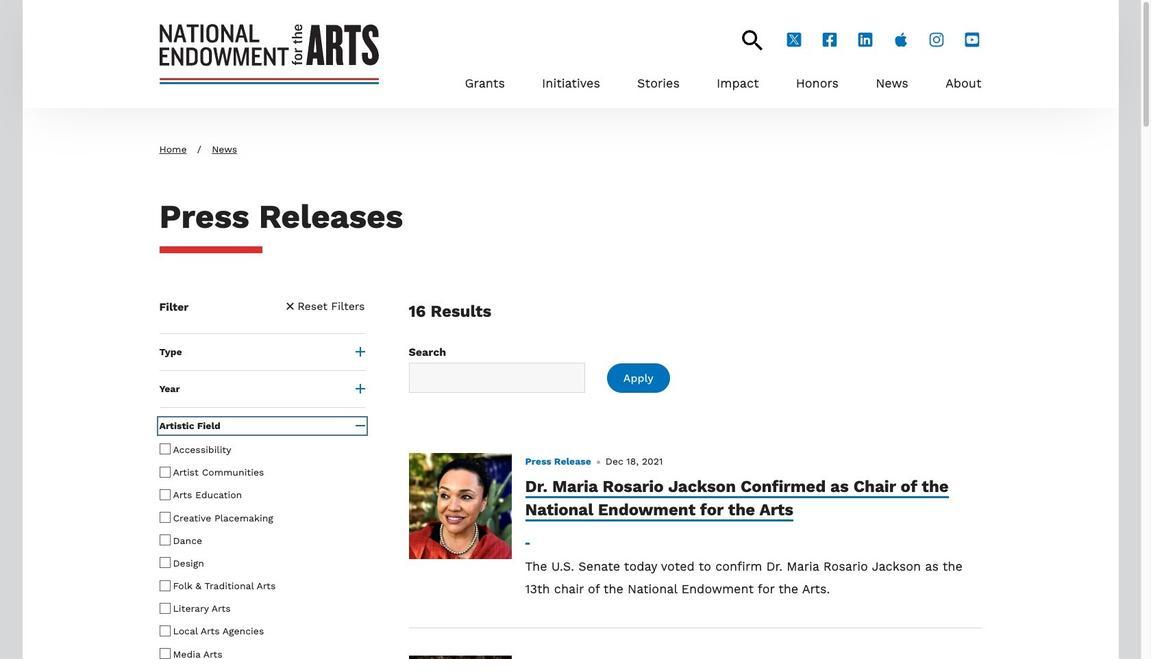 Task type: vqa. For each thing, say whether or not it's contained in the screenshot.
Actors stretched across the stage image
no



Task type: describe. For each thing, give the bounding box(es) containing it.
3 menu item from the left
[[637, 73, 680, 95]]

2 menu item from the left
[[542, 73, 600, 95]]

national endowment for the arts logo image
[[159, 24, 379, 84]]

1 menu item from the left
[[465, 73, 505, 95]]



Task type: locate. For each thing, give the bounding box(es) containing it.
5 menu item from the left
[[796, 73, 839, 95]]

6 menu item from the left
[[876, 73, 908, 95]]

7 menu item from the left
[[945, 73, 981, 95]]

a chorus stands and sings image
[[409, 656, 511, 660]]

menu bar
[[465, 51, 981, 95]]

None text field
[[409, 363, 585, 393]]

4 menu item from the left
[[717, 73, 759, 95]]

maria rosario jackson image
[[409, 454, 511, 560]]

None submit
[[607, 364, 670, 393]]

menu item
[[465, 73, 505, 95], [542, 73, 600, 95], [637, 73, 680, 95], [717, 73, 759, 95], [796, 73, 839, 95], [876, 73, 908, 95], [945, 73, 981, 95]]



